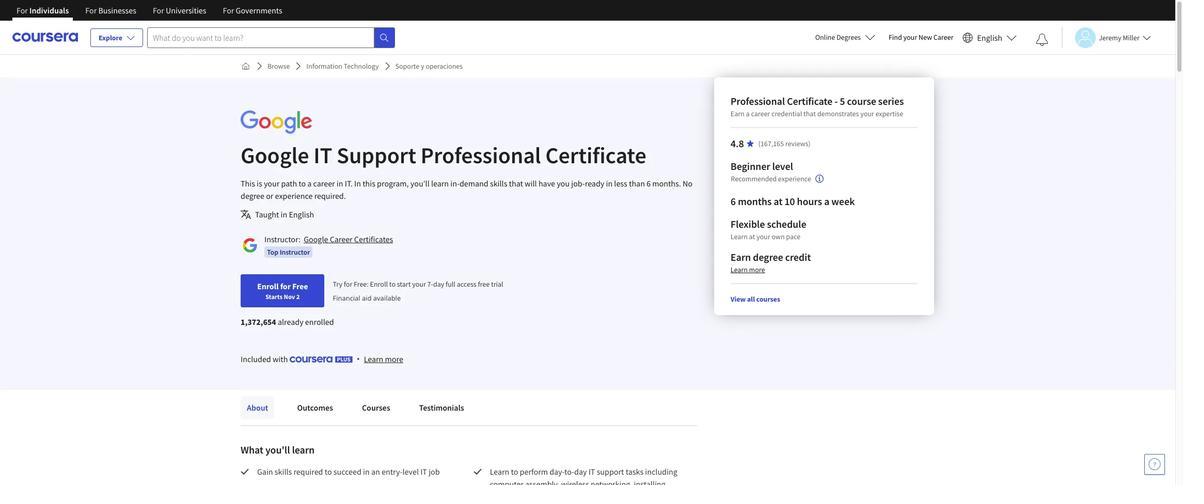 Task type: locate. For each thing, give the bounding box(es) containing it.
computer
[[490, 479, 524, 485]]

1 vertical spatial at
[[750, 232, 756, 241]]

free:
[[354, 280, 369, 289]]

learn more link up all
[[731, 265, 766, 274]]

1 vertical spatial learn more link
[[364, 353, 404, 365]]

0 horizontal spatial level
[[403, 467, 419, 477]]

path
[[281, 178, 297, 189]]

4.8
[[731, 137, 745, 150]]

learn inside learn to perform day-to-day it support tasks including computer assembly, wireless networking, installin
[[490, 467, 510, 477]]

at
[[775, 195, 783, 208], [750, 232, 756, 241]]

to inside try for free: enroll to start your 7-day full access free trial financial aid available
[[390, 280, 396, 289]]

months.
[[653, 178, 682, 189]]

1 for from the left
[[17, 5, 28, 16]]

0 vertical spatial skills
[[490, 178, 508, 189]]

0 vertical spatial career
[[752, 109, 771, 118]]

a right the path
[[308, 178, 312, 189]]

1 horizontal spatial certificate
[[788, 95, 833, 107]]

1 vertical spatial a
[[308, 178, 312, 189]]

find your new career link
[[884, 31, 959, 44]]

expertise
[[876, 109, 904, 118]]

1 horizontal spatial degree
[[754, 251, 784, 264]]

0 horizontal spatial experience
[[275, 191, 313, 201]]

0 horizontal spatial 6
[[647, 178, 651, 189]]

1 vertical spatial level
[[403, 467, 419, 477]]

for
[[17, 5, 28, 16], [85, 5, 97, 16], [153, 5, 164, 16], [223, 5, 234, 16]]

1 vertical spatial english
[[289, 209, 314, 220]]

1 horizontal spatial professional
[[731, 95, 786, 107]]

1 vertical spatial career
[[330, 234, 353, 244]]

enrolled
[[305, 317, 334, 327]]

a for this is your path to a career in it. in this program, you'll learn in-demand skills that will have you job-ready in less than 6 months. no degree or experience required.
[[308, 178, 312, 189]]

degree down this
[[241, 191, 265, 201]]

individuals
[[30, 5, 69, 16]]

credit
[[786, 251, 812, 264]]

miller
[[1124, 33, 1140, 42]]

(167,165
[[759, 139, 785, 148]]

• learn more
[[357, 353, 404, 365]]

professional up demand
[[421, 141, 541, 170]]

courses link
[[356, 396, 397, 419]]

6 months at 10 hours a week
[[731, 195, 856, 208]]

testimonials link
[[413, 396, 471, 419]]

learn more link right •
[[364, 353, 404, 365]]

1 horizontal spatial learn
[[431, 178, 449, 189]]

0 horizontal spatial career
[[313, 178, 335, 189]]

for
[[344, 280, 353, 289], [280, 281, 291, 291]]

it left support on the bottom of page
[[589, 467, 596, 477]]

already
[[278, 317, 304, 327]]

0 horizontal spatial for
[[280, 281, 291, 291]]

flexible schedule learn at your own pace
[[731, 218, 807, 241]]

career inside this is your path to a career in it. in this program, you'll learn in-demand skills that will have you job-ready in less than 6 months. no degree or experience required.
[[313, 178, 335, 189]]

day up wireless
[[575, 467, 587, 477]]

to-
[[565, 467, 575, 477]]

explore
[[99, 33, 122, 42]]

a left week on the top right
[[825, 195, 830, 208]]

for for enroll
[[280, 281, 291, 291]]

1 horizontal spatial english
[[978, 32, 1003, 43]]

or
[[266, 191, 274, 201]]

ready
[[585, 178, 605, 189]]

6 left months
[[731, 195, 737, 208]]

2 horizontal spatial a
[[825, 195, 830, 208]]

to right the path
[[299, 178, 306, 189]]

0 horizontal spatial enroll
[[257, 281, 279, 291]]

entry-
[[382, 467, 403, 477]]

0 horizontal spatial career
[[330, 234, 353, 244]]

your inside this is your path to a career in it. in this program, you'll learn in-demand skills that will have you job-ready in less than 6 months. no degree or experience required.
[[264, 178, 280, 189]]

trial
[[491, 280, 504, 289]]

learn more link for learn
[[364, 353, 404, 365]]

for left businesses
[[85, 5, 97, 16]]

that inside this is your path to a career in it. in this program, you'll learn in-demand skills that will have you job-ready in less than 6 months. no degree or experience required.
[[509, 178, 523, 189]]

0 horizontal spatial at
[[750, 232, 756, 241]]

learn left the in-
[[431, 178, 449, 189]]

at left the 10
[[775, 195, 783, 208]]

enroll for free starts nov 2
[[257, 281, 308, 301]]

for for universities
[[153, 5, 164, 16]]

google up the path
[[241, 141, 309, 170]]

0 horizontal spatial day
[[434, 280, 445, 289]]

0 vertical spatial learn
[[431, 178, 449, 189]]

1,372,654
[[241, 317, 276, 327]]

1 vertical spatial career
[[313, 178, 335, 189]]

1 vertical spatial that
[[509, 178, 523, 189]]

enroll up starts
[[257, 281, 279, 291]]

1 vertical spatial day
[[575, 467, 587, 477]]

new
[[919, 33, 933, 42]]

1 horizontal spatial enroll
[[370, 280, 388, 289]]

career inside professional certificate - 5 course series earn a career credential that demonstrates your expertise
[[752, 109, 771, 118]]

earn down flexible
[[731, 251, 752, 264]]

it up required.
[[314, 141, 333, 170]]

2 earn from the top
[[731, 251, 752, 264]]

for right try
[[344, 280, 353, 289]]

learn right •
[[364, 354, 384, 364]]

degree down own
[[754, 251, 784, 264]]

for inside enroll for free starts nov 2
[[280, 281, 291, 291]]

in left an
[[363, 467, 370, 477]]

professional inside professional certificate - 5 course series earn a career credential that demonstrates your expertise
[[731, 95, 786, 107]]

1 vertical spatial degree
[[754, 251, 784, 264]]

0 vertical spatial english
[[978, 32, 1003, 43]]

None search field
[[147, 27, 395, 48]]

that inside professional certificate - 5 course series earn a career credential that demonstrates your expertise
[[804, 109, 817, 118]]

more
[[750, 265, 766, 274], [385, 354, 404, 364]]

earn inside earn degree credit learn more
[[731, 251, 752, 264]]

learn down flexible
[[731, 232, 748, 241]]

2 for from the left
[[85, 5, 97, 16]]

career up required.
[[313, 178, 335, 189]]

0 horizontal spatial certificate
[[546, 141, 647, 170]]

level left job
[[403, 467, 419, 477]]

enroll up available
[[370, 280, 388, 289]]

skills right demand
[[490, 178, 508, 189]]

in-
[[451, 178, 460, 189]]

0 vertical spatial certificate
[[788, 95, 833, 107]]

learn inside the flexible schedule learn at your own pace
[[731, 232, 748, 241]]

required.
[[315, 191, 346, 201]]

2 horizontal spatial it
[[589, 467, 596, 477]]

day
[[434, 280, 445, 289], [575, 467, 587, 477]]

hours
[[798, 195, 823, 208]]

will
[[525, 178, 537, 189]]

for inside try for free: enroll to start your 7-day full access free trial financial aid available
[[344, 280, 353, 289]]

your left own
[[757, 232, 771, 241]]

degree inside this is your path to a career in it. in this program, you'll learn in-demand skills that will have you job-ready in less than 6 months. no degree or experience required.
[[241, 191, 265, 201]]

more right •
[[385, 354, 404, 364]]

try for free: enroll to start your 7-day full access free trial financial aid available
[[333, 280, 504, 303]]

career right the new
[[934, 33, 954, 42]]

0 vertical spatial that
[[804, 109, 817, 118]]

day-
[[550, 467, 565, 477]]

1 horizontal spatial 6
[[731, 195, 737, 208]]

0 vertical spatial experience
[[779, 174, 812, 184]]

0 vertical spatial 6
[[647, 178, 651, 189]]

recommended experience
[[731, 174, 812, 184]]

series
[[879, 95, 905, 107]]

it.
[[345, 178, 353, 189]]

full
[[446, 280, 456, 289]]

view all courses
[[731, 295, 781, 304]]

for for businesses
[[85, 5, 97, 16]]

1 horizontal spatial experience
[[779, 174, 812, 184]]

0 vertical spatial day
[[434, 280, 445, 289]]

english inside button
[[978, 32, 1003, 43]]

learn up computer
[[490, 467, 510, 477]]

assembly,
[[526, 479, 560, 485]]

1 vertical spatial earn
[[731, 251, 752, 264]]

to left start
[[390, 280, 396, 289]]

career left certificates
[[330, 234, 353, 244]]

about link
[[241, 396, 275, 419]]

1 horizontal spatial learn more link
[[731, 265, 766, 274]]

1 horizontal spatial level
[[773, 160, 794, 173]]

1 vertical spatial professional
[[421, 141, 541, 170]]

day inside learn to perform day-to-day it support tasks including computer assembly, wireless networking, installin
[[575, 467, 587, 477]]

for left governments
[[223, 5, 234, 16]]

1 vertical spatial more
[[385, 354, 404, 364]]

more up the view all courses
[[750, 265, 766, 274]]

0 horizontal spatial that
[[509, 178, 523, 189]]

your right find
[[904, 33, 918, 42]]

0 vertical spatial degree
[[241, 191, 265, 201]]

certificate up credential
[[788, 95, 833, 107]]

a left credential
[[747, 109, 750, 118]]

your left 7-
[[413, 280, 426, 289]]

online
[[816, 33, 836, 42]]

level up the recommended experience
[[773, 160, 794, 173]]

0 vertical spatial more
[[750, 265, 766, 274]]

y
[[421, 61, 425, 71]]

0 vertical spatial at
[[775, 195, 783, 208]]

to up computer
[[511, 467, 519, 477]]

1 horizontal spatial skills
[[490, 178, 508, 189]]

for universities
[[153, 5, 206, 16]]

networking,
[[591, 479, 633, 485]]

google up instructor
[[304, 234, 328, 244]]

4 for from the left
[[223, 5, 234, 16]]

is
[[257, 178, 262, 189]]

for for individuals
[[17, 5, 28, 16]]

starts
[[266, 293, 283, 301]]

view
[[731, 295, 747, 304]]

experience down the path
[[275, 191, 313, 201]]

1 vertical spatial learn
[[292, 443, 315, 456]]

instructor: google career certificates top instructor
[[265, 234, 393, 257]]

taught in english
[[255, 209, 314, 220]]

earn up 4.8
[[731, 109, 745, 118]]

0 horizontal spatial more
[[385, 354, 404, 364]]

career left credential
[[752, 109, 771, 118]]

0 horizontal spatial learn more link
[[364, 353, 404, 365]]

learn
[[731, 232, 748, 241], [731, 265, 748, 274], [364, 354, 384, 364], [490, 467, 510, 477]]

learn up required
[[292, 443, 315, 456]]

1 horizontal spatial at
[[775, 195, 783, 208]]

1 vertical spatial certificate
[[546, 141, 647, 170]]

succeed
[[334, 467, 362, 477]]

0 vertical spatial professional
[[731, 95, 786, 107]]

information technology link
[[303, 57, 383, 75]]

it left job
[[421, 467, 427, 477]]

start
[[397, 280, 411, 289]]

0 horizontal spatial skills
[[275, 467, 292, 477]]

1 horizontal spatial it
[[421, 467, 427, 477]]

for governments
[[223, 5, 283, 16]]

1 vertical spatial google
[[304, 234, 328, 244]]

included
[[241, 354, 271, 364]]

0 horizontal spatial degree
[[241, 191, 265, 201]]

outcomes link
[[291, 396, 339, 419]]

perform
[[520, 467, 548, 477]]

1 horizontal spatial more
[[750, 265, 766, 274]]

this
[[241, 178, 255, 189]]

0 horizontal spatial professional
[[421, 141, 541, 170]]

your right is
[[264, 178, 280, 189]]

for up nov
[[280, 281, 291, 291]]

1 horizontal spatial career
[[752, 109, 771, 118]]

experience up 6 months at 10 hours a week
[[779, 174, 812, 184]]

a inside this is your path to a career in it. in this program, you'll learn in-demand skills that will have you job-ready in less than 6 months. no degree or experience required.
[[308, 178, 312, 189]]

that right credential
[[804, 109, 817, 118]]

to left succeed
[[325, 467, 332, 477]]

your inside try for free: enroll to start your 7-day full access free trial financial aid available
[[413, 280, 426, 289]]

1 vertical spatial 6
[[731, 195, 737, 208]]

2 vertical spatial a
[[825, 195, 830, 208]]

1 horizontal spatial day
[[575, 467, 587, 477]]

0 horizontal spatial a
[[308, 178, 312, 189]]

for left individuals
[[17, 5, 28, 16]]

learn more link for degree
[[731, 265, 766, 274]]

0 vertical spatial a
[[747, 109, 750, 118]]

your inside professional certificate - 5 course series earn a career credential that demonstrates your expertise
[[861, 109, 875, 118]]

learn inside earn degree credit learn more
[[731, 265, 748, 274]]

learn up view
[[731, 265, 748, 274]]

your down course
[[861, 109, 875, 118]]

soporte y operaciones link
[[391, 57, 467, 75]]

experience inside this is your path to a career in it. in this program, you'll learn in-demand skills that will have you job-ready in less than 6 months. no degree or experience required.
[[275, 191, 313, 201]]

enroll
[[370, 280, 388, 289], [257, 281, 279, 291]]

this is your path to a career in it. in this program, you'll learn in-demand skills that will have you job-ready in less than 6 months. no degree or experience required.
[[241, 178, 693, 201]]

1 earn from the top
[[731, 109, 745, 118]]

that left will
[[509, 178, 523, 189]]

skills
[[490, 178, 508, 189], [275, 467, 292, 477]]

0 vertical spatial google
[[241, 141, 309, 170]]

learn more link
[[731, 265, 766, 274], [364, 353, 404, 365]]

0 vertical spatial career
[[934, 33, 954, 42]]

for left 'universities'
[[153, 5, 164, 16]]

0 vertical spatial earn
[[731, 109, 745, 118]]

6
[[647, 178, 651, 189], [731, 195, 737, 208]]

browse link
[[264, 57, 294, 75]]

show notifications image
[[1037, 34, 1049, 46]]

your
[[904, 33, 918, 42], [861, 109, 875, 118], [264, 178, 280, 189], [757, 232, 771, 241], [413, 280, 426, 289]]

job
[[429, 467, 440, 477]]

professional up credential
[[731, 95, 786, 107]]

1 horizontal spatial career
[[934, 33, 954, 42]]

universities
[[166, 5, 206, 16]]

3 for from the left
[[153, 5, 164, 16]]

1 horizontal spatial a
[[747, 109, 750, 118]]

free
[[293, 281, 308, 291]]

1 horizontal spatial that
[[804, 109, 817, 118]]

at inside the flexible schedule learn at your own pace
[[750, 232, 756, 241]]

6 right than
[[647, 178, 651, 189]]

courses
[[362, 403, 390, 413]]

certificate up ready at the top of page
[[546, 141, 647, 170]]

skills right gain
[[275, 467, 292, 477]]

you'll
[[411, 178, 430, 189]]

at down flexible
[[750, 232, 756, 241]]

1 horizontal spatial for
[[344, 280, 353, 289]]

earn
[[731, 109, 745, 118], [731, 251, 752, 264]]

day left 'full'
[[434, 280, 445, 289]]

1 vertical spatial experience
[[275, 191, 313, 201]]

0 vertical spatial learn more link
[[731, 265, 766, 274]]



Task type: describe. For each thing, give the bounding box(es) containing it.
information
[[307, 61, 343, 71]]

google image
[[241, 111, 312, 134]]

businesses
[[98, 5, 136, 16]]

google career certificates link
[[304, 234, 393, 244]]

flexible
[[731, 218, 766, 230]]

required
[[294, 467, 323, 477]]

program,
[[377, 178, 409, 189]]

courses
[[757, 295, 781, 304]]

soporte
[[396, 61, 420, 71]]

financial
[[333, 294, 361, 303]]

gain
[[257, 467, 273, 477]]

including
[[646, 467, 678, 477]]

for for try
[[344, 280, 353, 289]]

skills inside this is your path to a career in it. in this program, you'll learn in-demand skills that will have you job-ready in less than 6 months. no degree or experience required.
[[490, 178, 508, 189]]

0 vertical spatial level
[[773, 160, 794, 173]]

to inside this is your path to a career in it. in this program, you'll learn in-demand skills that will have you job-ready in less than 6 months. no degree or experience required.
[[299, 178, 306, 189]]

credential
[[772, 109, 803, 118]]

this
[[363, 178, 376, 189]]

certificates
[[354, 234, 393, 244]]

beginner
[[731, 160, 771, 173]]

all
[[748, 295, 756, 304]]

professional certificate - 5 course series earn a career credential that demonstrates your expertise
[[731, 95, 905, 118]]

an
[[372, 467, 380, 477]]

what you'll learn
[[241, 443, 315, 456]]

schedule
[[768, 218, 807, 230]]

-
[[835, 95, 839, 107]]

have
[[539, 178, 556, 189]]

information technology
[[307, 61, 379, 71]]

earn inside professional certificate - 5 course series earn a career credential that demonstrates your expertise
[[731, 109, 745, 118]]

months
[[739, 195, 773, 208]]

nov
[[284, 293, 295, 301]]

recommended
[[731, 174, 777, 184]]

support
[[597, 467, 625, 477]]

english button
[[959, 21, 1022, 54]]

a inside professional certificate - 5 course series earn a career credential that demonstrates your expertise
[[747, 109, 750, 118]]

jeremy
[[1100, 33, 1122, 42]]

home image
[[242, 62, 250, 70]]

information about difficulty level pre-requisites. image
[[816, 175, 824, 183]]

10
[[785, 195, 796, 208]]

find
[[889, 33, 903, 42]]

instructor
[[280, 248, 310, 257]]

technology
[[344, 61, 379, 71]]

banner navigation
[[8, 0, 291, 28]]

demand
[[460, 178, 489, 189]]

operaciones
[[426, 61, 463, 71]]

for individuals
[[17, 5, 69, 16]]

•
[[357, 353, 360, 365]]

your inside find your new career link
[[904, 33, 918, 42]]

testimonials
[[419, 403, 464, 413]]

tasks
[[626, 467, 644, 477]]

you
[[557, 178, 570, 189]]

view all courses link
[[731, 295, 781, 304]]

it inside learn to perform day-to-day it support tasks including computer assembly, wireless networking, installin
[[589, 467, 596, 477]]

2
[[297, 293, 300, 301]]

in right taught
[[281, 209, 287, 220]]

google career certificates image
[[242, 238, 258, 253]]

access
[[457, 280, 477, 289]]

6 inside this is your path to a career in it. in this program, you'll learn in-demand skills that will have you job-ready in less than 6 months. no degree or experience required.
[[647, 178, 651, 189]]

0 horizontal spatial it
[[314, 141, 333, 170]]

instructor:
[[265, 234, 301, 244]]

reviews)
[[786, 139, 811, 148]]

What do you want to learn? text field
[[147, 27, 375, 48]]

course
[[848, 95, 877, 107]]

7-
[[428, 280, 434, 289]]

coursera plus image
[[290, 357, 353, 363]]

earn degree credit learn more
[[731, 251, 812, 274]]

included with
[[241, 354, 290, 364]]

career inside instructor: google career certificates top instructor
[[330, 234, 353, 244]]

google inside instructor: google career certificates top instructor
[[304, 234, 328, 244]]

help center image
[[1149, 458, 1162, 471]]

in left it.
[[337, 178, 343, 189]]

1,372,654 already enrolled
[[241, 317, 334, 327]]

more inside earn degree credit learn more
[[750, 265, 766, 274]]

learn inside this is your path to a career in it. in this program, you'll learn in-demand skills that will have you job-ready in less than 6 months. no degree or experience required.
[[431, 178, 449, 189]]

than
[[629, 178, 645, 189]]

0 horizontal spatial learn
[[292, 443, 315, 456]]

google it support professional certificate
[[241, 141, 647, 170]]

a for 6 months at 10 hours a week
[[825, 195, 830, 208]]

learn to perform day-to-day it support tasks including computer assembly, wireless networking, installin
[[490, 467, 680, 485]]

enroll inside enroll for free starts nov 2
[[257, 281, 279, 291]]

learn inside the • learn more
[[364, 354, 384, 364]]

no
[[683, 178, 693, 189]]

day inside try for free: enroll to start your 7-day full access free trial financial aid available
[[434, 280, 445, 289]]

degree inside earn degree credit learn more
[[754, 251, 784, 264]]

1 vertical spatial skills
[[275, 467, 292, 477]]

in
[[355, 178, 361, 189]]

try
[[333, 280, 343, 289]]

your inside the flexible schedule learn at your own pace
[[757, 232, 771, 241]]

certificate inside professional certificate - 5 course series earn a career credential that demonstrates your expertise
[[788, 95, 833, 107]]

job-
[[572, 178, 585, 189]]

jeremy miller
[[1100, 33, 1140, 42]]

0 horizontal spatial english
[[289, 209, 314, 220]]

in left less
[[606, 178, 613, 189]]

taught
[[255, 209, 279, 220]]

outcomes
[[297, 403, 333, 413]]

online degrees
[[816, 33, 861, 42]]

beginner level
[[731, 160, 794, 173]]

more inside the • learn more
[[385, 354, 404, 364]]

jeremy miller button
[[1063, 27, 1152, 48]]

for businesses
[[85, 5, 136, 16]]

coursera image
[[12, 29, 78, 46]]

support
[[337, 141, 416, 170]]

to inside learn to perform day-to-day it support tasks including computer assembly, wireless networking, installin
[[511, 467, 519, 477]]

for for governments
[[223, 5, 234, 16]]

top
[[267, 248, 279, 257]]

(167,165 reviews)
[[759, 139, 811, 148]]

available
[[374, 294, 401, 303]]

own
[[773, 232, 786, 241]]

pace
[[787, 232, 801, 241]]

enroll inside try for free: enroll to start your 7-day full access free trial financial aid available
[[370, 280, 388, 289]]

free
[[478, 280, 490, 289]]

you'll
[[266, 443, 290, 456]]



Task type: vqa. For each thing, say whether or not it's contained in the screenshot.
Build
no



